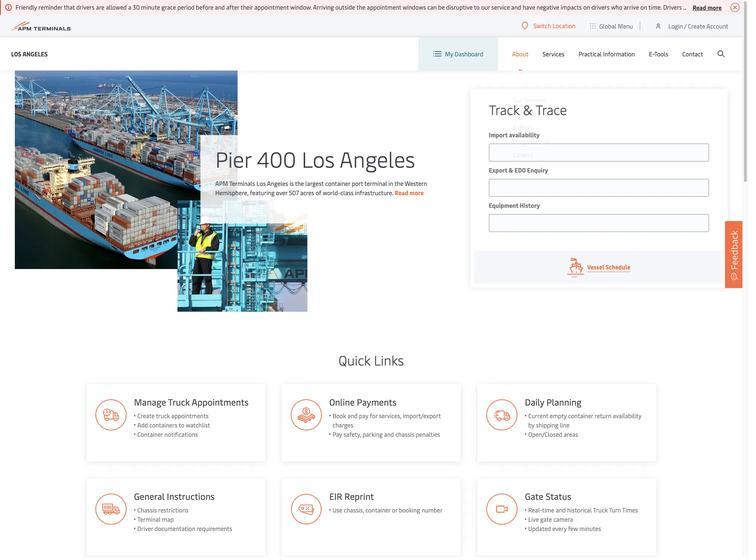 Task type: vqa. For each thing, say whether or not it's contained in the screenshot.


Task type: describe. For each thing, give the bounding box(es) containing it.
and inside gate status real-time and historical truck turn times live gate camera updated every few minutes
[[556, 506, 566, 515]]

2 outside from the left
[[713, 3, 733, 11]]

book
[[333, 412, 346, 420]]

appointments
[[171, 412, 208, 420]]

shipping
[[536, 421, 559, 430]]

for
[[370, 412, 378, 420]]

over
[[276, 189, 288, 197]]

and left pay
[[348, 412, 358, 420]]

0 vertical spatial to
[[474, 3, 480, 11]]

add
[[137, 421, 148, 430]]

equipment
[[489, 201, 519, 210]]

times
[[623, 506, 639, 515]]

angeles for apm terminals los angeles is the largest container port terminal in the western hemisphere, featuring over 507 acres of world-class infrastructure.
[[267, 179, 288, 187]]

import availability
[[489, 131, 540, 139]]

in
[[389, 179, 394, 187]]

live
[[529, 516, 539, 524]]

truck inside gate status real-time and historical truck turn times live gate camera updated every few minutes
[[594, 506, 608, 515]]

camera
[[554, 516, 574, 524]]

terminals
[[229, 179, 255, 187]]

negative
[[537, 3, 560, 11]]

friendly
[[16, 3, 37, 11]]

gate
[[541, 516, 553, 524]]

400
[[257, 144, 297, 173]]

allowed
[[106, 3, 127, 11]]

switch location button
[[522, 22, 576, 30]]

friendly reminder that drivers are allowed a 30 minute grace period before and after their appointment window. arriving outside the appointment windows can be disruptive to our service and have negative impacts on drivers who arrive on time. drivers that arrive outside their a
[[16, 3, 749, 11]]

los angeles link
[[11, 49, 48, 59]]

number
[[422, 506, 443, 515]]

1 outside from the left
[[336, 3, 356, 11]]

global
[[600, 22, 617, 30]]

read more for read more button
[[693, 3, 722, 11]]

la secondary image
[[178, 201, 308, 312]]

container for eir reprint
[[366, 506, 391, 515]]

time.
[[649, 3, 662, 11]]

terminal
[[137, 516, 160, 524]]

availability inside daily planning current empty container return availability by shipping line open/closed areas
[[613, 412, 642, 420]]

period
[[178, 3, 195, 11]]

services button
[[543, 37, 565, 71]]

every
[[553, 525, 567, 533]]

chassis,
[[344, 506, 364, 515]]

menu
[[618, 22, 634, 30]]

booking
[[399, 506, 421, 515]]

turn
[[609, 506, 622, 515]]

can
[[428, 3, 437, 11]]

angeles for pier 400 los angeles
[[340, 144, 416, 173]]

read for "read more" link
[[395, 189, 409, 197]]

read more button
[[693, 3, 722, 12]]

appointments
[[192, 396, 248, 408]]

updated
[[529, 525, 551, 533]]

restrictions
[[158, 506, 188, 515]]

global menu button
[[584, 15, 641, 37]]

export & edo enquiry
[[489, 166, 549, 174]]

e-tools
[[650, 50, 669, 58]]

use
[[333, 506, 343, 515]]

switch location
[[534, 22, 576, 30]]

0 vertical spatial availability
[[509, 131, 540, 139]]

largest
[[306, 179, 324, 187]]

general instructions chassis restrictions terminal map driver documentation requirements
[[134, 491, 232, 533]]

30
[[133, 3, 140, 11]]

open/closed
[[529, 431, 563, 439]]

import
[[489, 131, 508, 139]]

1 their from the left
[[241, 3, 253, 11]]

0 vertical spatial create
[[689, 22, 706, 30]]

my
[[445, 50, 454, 58]]

reprint
[[345, 491, 374, 503]]

class
[[341, 189, 354, 197]]

areas
[[564, 431, 579, 439]]

switch
[[534, 22, 552, 30]]

requirements
[[196, 525, 232, 533]]

gate cam image
[[487, 494, 518, 525]]

is
[[290, 179, 294, 187]]

map
[[162, 516, 173, 524]]

status
[[546, 491, 572, 503]]

1 arrive from the left
[[624, 3, 640, 11]]

practical information button
[[579, 37, 636, 71]]

after
[[226, 3, 239, 11]]

to inside the 'manage truck appointments create truck appointments add containers to watchlist container notifications'
[[179, 421, 184, 430]]

chassis
[[137, 506, 157, 515]]

track & trace
[[489, 100, 567, 119]]

gate status real-time and historical truck turn times live gate camera updated every few minutes
[[525, 491, 639, 533]]

2 horizontal spatial the
[[395, 179, 404, 187]]

vessel schedule link
[[474, 251, 725, 284]]

0 horizontal spatial the
[[295, 179, 304, 187]]

manage
[[134, 396, 166, 408]]

2 their from the left
[[734, 3, 747, 11]]

time
[[543, 506, 555, 515]]

2 that from the left
[[684, 3, 695, 11]]

1 drivers from the left
[[76, 3, 95, 11]]

arriving
[[313, 3, 334, 11]]

0 horizontal spatial los
[[11, 50, 21, 58]]

practical
[[579, 50, 602, 58]]

import/export
[[403, 412, 441, 420]]

global menu
[[600, 22, 634, 30]]

container for daily planning
[[569, 412, 594, 420]]

/
[[685, 22, 687, 30]]

few
[[569, 525, 579, 533]]

historical
[[568, 506, 592, 515]]

apm terminals los angeles is the largest container port terminal in the western hemisphere, featuring over 507 acres of world-class infrastructure.
[[216, 179, 427, 197]]

1 appointment from the left
[[255, 3, 289, 11]]

services,
[[379, 412, 402, 420]]

minutes
[[580, 525, 602, 533]]

e-tools button
[[650, 37, 669, 71]]

links
[[374, 351, 404, 369]]

los for apm
[[257, 179, 266, 187]]

penalties
[[416, 431, 441, 439]]



Task type: locate. For each thing, give the bounding box(es) containing it.
are
[[96, 3, 105, 11]]

online
[[330, 396, 355, 408]]

terminal
[[365, 179, 387, 187]]

and up camera
[[556, 506, 566, 515]]

or
[[392, 506, 398, 515]]

on right the "impacts"
[[584, 3, 591, 11]]

disruptive
[[447, 3, 473, 11]]

who
[[612, 3, 623, 11]]

of
[[316, 189, 322, 197]]

safety,
[[344, 431, 361, 439]]

feedback
[[729, 231, 741, 270]]

a right close alert image at the top right of the page
[[748, 3, 749, 11]]

appointment left window.
[[255, 3, 289, 11]]

orange club loyalty program - 56 image
[[487, 400, 518, 431]]

read more up login / create account
[[693, 3, 722, 11]]

1 vertical spatial availability
[[613, 412, 642, 420]]

1 vertical spatial &
[[509, 166, 514, 174]]

create
[[689, 22, 706, 30], [137, 412, 154, 420]]

& for edo
[[509, 166, 514, 174]]

read more down western
[[395, 189, 424, 197]]

1 a from the left
[[128, 3, 131, 11]]

1 horizontal spatial angeles
[[267, 179, 288, 187]]

track
[[489, 100, 520, 119]]

charges
[[333, 421, 354, 430]]

2 vertical spatial los
[[257, 179, 266, 187]]

arrive right who at the right top
[[624, 3, 640, 11]]

their right read more button
[[734, 3, 747, 11]]

0 vertical spatial los
[[11, 50, 21, 58]]

0 vertical spatial read
[[693, 3, 707, 11]]

0 horizontal spatial angeles
[[23, 50, 48, 58]]

0 horizontal spatial read more
[[395, 189, 424, 197]]

read more
[[693, 3, 722, 11], [395, 189, 424, 197]]

login / create account
[[669, 22, 729, 30]]

1 vertical spatial angeles
[[340, 144, 416, 173]]

2 on from the left
[[641, 3, 648, 11]]

truck inside the 'manage truck appointments create truck appointments add containers to watchlist container notifications'
[[168, 396, 190, 408]]

real-
[[529, 506, 543, 515]]

their
[[241, 3, 253, 11], [734, 3, 747, 11]]

gate
[[525, 491, 544, 503]]

1 vertical spatial los
[[302, 144, 335, 173]]

los angeles pier 400 image
[[15, 71, 238, 269]]

arrive
[[624, 3, 640, 11], [696, 3, 712, 11]]

container inside eir reprint use chassis, container or booking number
[[366, 506, 391, 515]]

0 horizontal spatial to
[[179, 421, 184, 430]]

availability down track & trace
[[509, 131, 540, 139]]

my dashboard button
[[434, 37, 484, 71]]

login
[[669, 22, 683, 30]]

0 horizontal spatial create
[[137, 412, 154, 420]]

a left the 30
[[128, 3, 131, 11]]

2 horizontal spatial los
[[302, 144, 335, 173]]

los angeles
[[11, 50, 48, 58]]

export
[[489, 166, 508, 174]]

general
[[134, 491, 164, 503]]

container left or
[[366, 506, 391, 515]]

service
[[492, 3, 510, 11]]

0 horizontal spatial drivers
[[76, 3, 95, 11]]

to
[[474, 3, 480, 11], [179, 421, 184, 430]]

to up notifications
[[179, 421, 184, 430]]

information
[[604, 50, 636, 58]]

daily planning current empty container return availability by shipping line open/closed areas
[[525, 396, 642, 439]]

1 horizontal spatial create
[[689, 22, 706, 30]]

1 horizontal spatial on
[[641, 3, 648, 11]]

tools
[[655, 50, 669, 58]]

truck left turn
[[594, 506, 608, 515]]

before
[[196, 3, 214, 11]]

that right the drivers
[[684, 3, 695, 11]]

account
[[707, 22, 729, 30]]

create right /
[[689, 22, 706, 30]]

1 horizontal spatial los
[[257, 179, 266, 187]]

more up account
[[708, 3, 722, 11]]

edo
[[515, 166, 526, 174]]

our
[[482, 3, 490, 11]]

angeles inside apm terminals los angeles is the largest container port terminal in the western hemisphere, featuring over 507 acres of world-class infrastructure.
[[267, 179, 288, 187]]

0 horizontal spatial outside
[[336, 3, 356, 11]]

their right after
[[241, 3, 253, 11]]

line
[[560, 421, 570, 430]]

outside up account
[[713, 3, 733, 11]]

2 drivers from the left
[[592, 3, 610, 11]]

0 vertical spatial truck
[[168, 396, 190, 408]]

that
[[64, 3, 75, 11], [684, 3, 695, 11]]

tariffs - 131 image
[[291, 400, 322, 431]]

manage truck appointments create truck appointments add containers to watchlist container notifications
[[134, 396, 248, 439]]

pay
[[333, 431, 342, 439]]

2 horizontal spatial container
[[569, 412, 594, 420]]

2 appointment from the left
[[367, 3, 402, 11]]

be
[[439, 3, 445, 11]]

0 horizontal spatial truck
[[168, 396, 190, 408]]

parking
[[363, 431, 383, 439]]

1 horizontal spatial the
[[357, 3, 366, 11]]

1 horizontal spatial a
[[748, 3, 749, 11]]

1 that from the left
[[64, 3, 75, 11]]

2 vertical spatial angeles
[[267, 179, 288, 187]]

0 vertical spatial &
[[523, 100, 533, 119]]

chassis
[[396, 431, 415, 439]]

0 horizontal spatial a
[[128, 3, 131, 11]]

0 horizontal spatial arrive
[[624, 3, 640, 11]]

0 horizontal spatial container
[[326, 179, 351, 187]]

arrive up login / create account
[[696, 3, 712, 11]]

and left after
[[215, 3, 225, 11]]

& left trace
[[523, 100, 533, 119]]

1 horizontal spatial that
[[684, 3, 695, 11]]

1 vertical spatial truck
[[594, 506, 608, 515]]

2 horizontal spatial angeles
[[340, 144, 416, 173]]

2 a from the left
[[748, 3, 749, 11]]

read for read more button
[[693, 3, 707, 11]]

e-
[[650, 50, 655, 58]]

and
[[215, 3, 225, 11], [512, 3, 522, 11], [348, 412, 358, 420], [384, 431, 394, 439], [556, 506, 566, 515]]

0 vertical spatial more
[[708, 3, 722, 11]]

1 horizontal spatial container
[[366, 506, 391, 515]]

read inside button
[[693, 3, 707, 11]]

apm
[[216, 179, 228, 187]]

window.
[[290, 3, 312, 11]]

1 vertical spatial create
[[137, 412, 154, 420]]

1 vertical spatial container
[[569, 412, 594, 420]]

notifications
[[164, 431, 198, 439]]

&
[[523, 100, 533, 119], [509, 166, 514, 174]]

the
[[357, 3, 366, 11], [295, 179, 304, 187], [395, 179, 404, 187]]

read more link
[[395, 189, 424, 197]]

pier
[[216, 144, 252, 173]]

enquiry
[[528, 166, 549, 174]]

1 horizontal spatial to
[[474, 3, 480, 11]]

outside right arriving at the left top of the page
[[336, 3, 356, 11]]

apmt icon 135 image
[[291, 494, 322, 525]]

1 horizontal spatial read more
[[693, 3, 722, 11]]

more for read more button
[[708, 3, 722, 11]]

1 vertical spatial read
[[395, 189, 409, 197]]

read down western
[[395, 189, 409, 197]]

availability right return on the right of the page
[[613, 412, 642, 420]]

minute
[[141, 3, 160, 11]]

container up line
[[569, 412, 594, 420]]

drivers
[[76, 3, 95, 11], [592, 3, 610, 11]]

more for "read more" link
[[410, 189, 424, 197]]

container inside daily planning current empty container return availability by shipping line open/closed areas
[[569, 412, 594, 420]]

drivers left who at the right top
[[592, 3, 610, 11]]

and left have at top right
[[512, 3, 522, 11]]

vessel
[[588, 263, 605, 271]]

on left the time.
[[641, 3, 648, 11]]

appointment
[[255, 3, 289, 11], [367, 3, 402, 11]]

1 horizontal spatial their
[[734, 3, 747, 11]]

1 horizontal spatial &
[[523, 100, 533, 119]]

2 arrive from the left
[[696, 3, 712, 11]]

login / create account link
[[655, 15, 729, 37]]

close alert image
[[731, 3, 740, 12]]

0 horizontal spatial &
[[509, 166, 514, 174]]

container inside apm terminals los angeles is the largest container port terminal in the western hemisphere, featuring over 507 acres of world-class infrastructure.
[[326, 179, 351, 187]]

manager truck appointments - 53 image
[[95, 400, 126, 431]]

more down western
[[410, 189, 424, 197]]

contact button
[[683, 37, 704, 71]]

los inside apm terminals los angeles is the largest container port terminal in the western hemisphere, featuring over 507 acres of world-class infrastructure.
[[257, 179, 266, 187]]

acres
[[301, 189, 315, 197]]

1 horizontal spatial more
[[708, 3, 722, 11]]

1 vertical spatial to
[[179, 421, 184, 430]]

1 horizontal spatial arrive
[[696, 3, 712, 11]]

eir reprint use chassis, container or booking number
[[330, 491, 443, 515]]

2 vertical spatial container
[[366, 506, 391, 515]]

and left 'chassis'
[[384, 431, 394, 439]]

1 horizontal spatial outside
[[713, 3, 733, 11]]

create inside the 'manage truck appointments create truck appointments add containers to watchlist container notifications'
[[137, 412, 154, 420]]

0 horizontal spatial appointment
[[255, 3, 289, 11]]

0 horizontal spatial read
[[395, 189, 409, 197]]

1 vertical spatial read more
[[395, 189, 424, 197]]

create up add
[[137, 412, 154, 420]]

pay
[[359, 412, 369, 420]]

0 horizontal spatial more
[[410, 189, 424, 197]]

feedback button
[[726, 221, 744, 288]]

appointment left the windows
[[367, 3, 402, 11]]

1 horizontal spatial read
[[693, 3, 707, 11]]

1 horizontal spatial truck
[[594, 506, 608, 515]]

507
[[289, 189, 299, 197]]

read up login / create account
[[693, 3, 707, 11]]

& for trace
[[523, 100, 533, 119]]

about button
[[513, 37, 529, 71]]

western
[[405, 179, 427, 187]]

0 horizontal spatial that
[[64, 3, 75, 11]]

driver information - 58 image
[[95, 494, 126, 525]]

drivers left 'are'
[[76, 3, 95, 11]]

return
[[595, 412, 612, 420]]

drivers
[[664, 3, 683, 11]]

1 vertical spatial more
[[410, 189, 424, 197]]

to left our
[[474, 3, 480, 11]]

impacts
[[561, 3, 582, 11]]

0 horizontal spatial availability
[[509, 131, 540, 139]]

0 horizontal spatial on
[[584, 3, 591, 11]]

1 on from the left
[[584, 3, 591, 11]]

0 vertical spatial read more
[[693, 3, 722, 11]]

world-
[[323, 189, 341, 197]]

1 horizontal spatial drivers
[[592, 3, 610, 11]]

have
[[523, 3, 536, 11]]

0 vertical spatial container
[[326, 179, 351, 187]]

that right reminder at the top left of page
[[64, 3, 75, 11]]

0 horizontal spatial their
[[241, 3, 253, 11]]

1 horizontal spatial availability
[[613, 412, 642, 420]]

hemisphere,
[[216, 189, 249, 197]]

more inside button
[[708, 3, 722, 11]]

quick
[[339, 351, 371, 369]]

& left edo
[[509, 166, 514, 174]]

read more for "read more" link
[[395, 189, 424, 197]]

online payments book and pay for services, import/export charges pay safety, parking and chassis penalties
[[330, 396, 441, 439]]

los for pier
[[302, 144, 335, 173]]

1 horizontal spatial appointment
[[367, 3, 402, 11]]

truck up appointments
[[168, 396, 190, 408]]

container up world-
[[326, 179, 351, 187]]

0 vertical spatial angeles
[[23, 50, 48, 58]]



